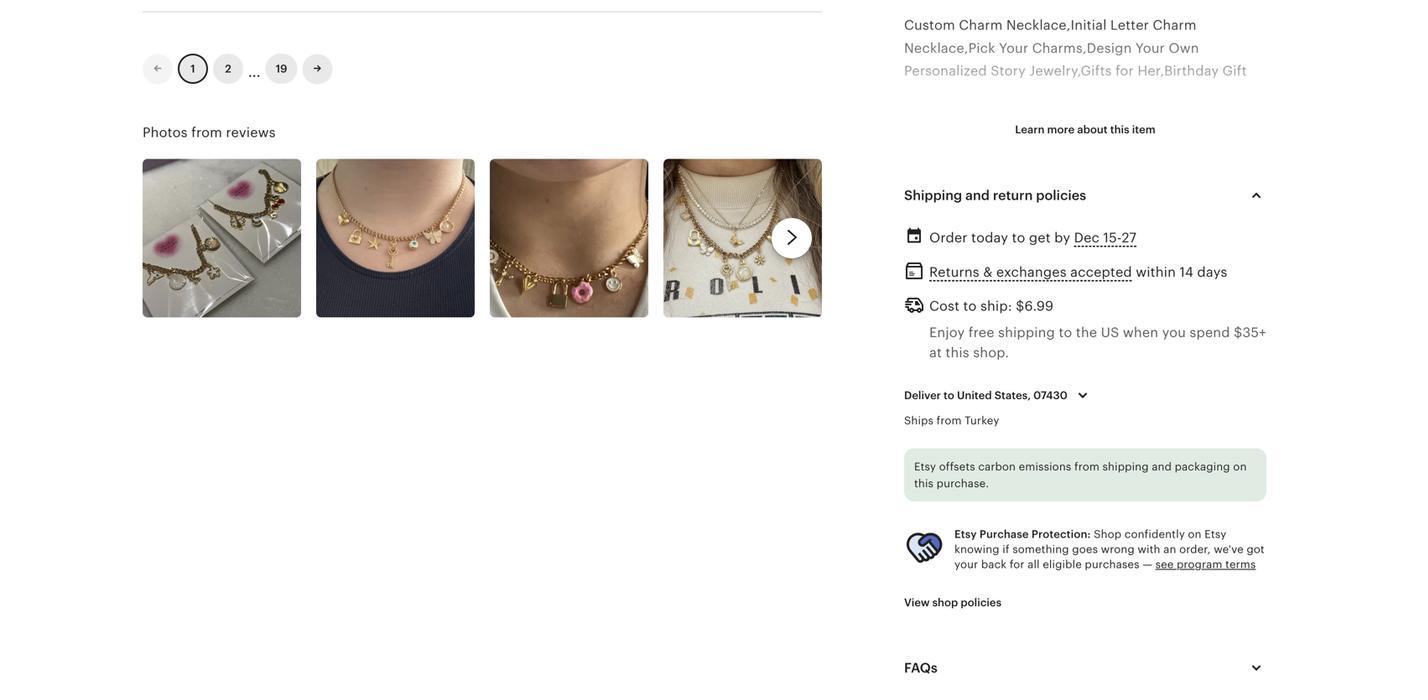 Task type: locate. For each thing, give the bounding box(es) containing it.
1 horizontal spatial charms
[[1035, 132, 1085, 147]]

1 vertical spatial in
[[991, 269, 1003, 284]]

as down used on the top of the page
[[1116, 155, 1130, 170]]

1 horizontal spatial charm
[[1153, 18, 1197, 33]]

accepted
[[1070, 265, 1132, 280]]

and up goes
[[1062, 520, 1087, 535]]

shipping
[[904, 188, 962, 203]]

1 horizontal spatial policies
[[1036, 188, 1086, 203]]

0 vertical spatial have
[[986, 177, 1017, 193]]

1 vertical spatial for
[[1010, 558, 1025, 571]]

have up letters
[[1028, 497, 1059, 512]]

custom charm necklace,initial letter charm necklace,pick your charms,design your own personalized story jewelry,gifts for her,birthday gift
[[904, 18, 1247, 79]]

for
[[1116, 63, 1134, 79], [1010, 558, 1025, 571]]

0 horizontal spatial product
[[904, 520, 956, 535]]

and inside ★ it is gold plated on steel. the product is specially designed. you can have this magnificent handmade product with the letters and talismans you want. ♥
[[1062, 520, 1087, 535]]

1 vertical spatial shipping
[[1103, 461, 1149, 473]]

2
[[225, 63, 231, 75]]

1 horizontal spatial of
[[1213, 155, 1227, 170]]

1 horizontal spatial with
[[1138, 543, 1160, 556]]

on up order,
[[1188, 528, 1202, 540]]

when
[[1123, 325, 1158, 340]]

your inside shop confidently on etsy knowing if something goes wrong with an order, we've got your back for all eligible purchases —
[[954, 558, 978, 571]]

1 is from the left
[[934, 474, 945, 489]]

you down will
[[958, 177, 982, 193]]

this inside the enjoy free shipping to the us when you spend $35+ at this shop.
[[946, 345, 969, 360]]

1 vertical spatial from
[[937, 414, 962, 427]]

2 as from the left
[[1116, 155, 1130, 170]]

charm up "own"
[[1153, 18, 1197, 33]]

charm up necklace,pick
[[959, 18, 1003, 33]]

exchanges
[[996, 265, 1067, 280]]

18-
[[1037, 588, 1055, 603]]

policies down the made
[[1036, 188, 1086, 203]]

policies right shop
[[961, 596, 1001, 609]]

program
[[1177, 558, 1222, 571]]

in down how
[[991, 269, 1003, 284]]

gold
[[948, 474, 978, 489]]

24-
[[1097, 588, 1117, 603]]

shipping
[[998, 325, 1055, 340], [1103, 461, 1149, 473]]

this right "are"
[[1110, 123, 1129, 136]]

1 vertical spatial with
[[1138, 543, 1160, 556]]

in
[[1148, 132, 1161, 147], [991, 269, 1003, 284]]

etsy up knowing
[[954, 528, 977, 540]]

order,
[[1179, 543, 1211, 556]]

your left fave
[[1063, 223, 1093, 238]]

of down necklace.
[[1213, 155, 1227, 170]]

a
[[1164, 132, 1172, 147]]

1 horizontal spatial shipping
[[1103, 461, 1149, 473]]

see
[[1155, 558, 1174, 571]]

1 horizontal spatial for
[[1116, 63, 1134, 79]]

0 horizontal spatial your
[[954, 558, 978, 571]]

0 vertical spatial in
[[1148, 132, 1161, 147]]

0 horizontal spatial charms
[[904, 177, 955, 193]]

emissions
[[1019, 461, 1071, 473]]

0 horizontal spatial shipping
[[998, 325, 1055, 340]]

2 horizontal spatial etsy
[[1205, 528, 1226, 540]]

how
[[993, 246, 1020, 261]]

1 horizontal spatial product
[[1114, 474, 1166, 489]]

etsy
[[914, 461, 936, 473], [954, 528, 977, 540], [1205, 528, 1226, 540]]

etsy purchase protection:
[[954, 528, 1091, 540]]

of left the 10 on the right top
[[999, 132, 1012, 147]]

the left us
[[1076, 325, 1097, 340]]

your up story
[[999, 41, 1028, 56]]

view shop policies
[[904, 596, 1001, 609]]

0 vertical spatial charms
[[1035, 132, 1085, 147]]

this inside ★ it is gold plated on steel. the product is specially designed. you can have this magnificent handmade product with the letters and talismans you want. ♥
[[1062, 497, 1086, 512]]

carbon
[[978, 461, 1016, 473]]

etsy up it
[[914, 461, 936, 473]]

…
[[248, 56, 261, 81]]

1 vertical spatial policies
[[961, 596, 1001, 609]]

to inside the enjoy free shipping to the us when you spend $35+ at this shop.
[[1059, 325, 1072, 340]]

with up knowing
[[960, 520, 988, 535]]

0 horizontal spatial charms
[[1063, 246, 1112, 261]]

1 as from the left
[[1057, 155, 1071, 170]]

1 horizontal spatial your
[[1136, 41, 1165, 56]]

1 vertical spatial on
[[1027, 474, 1044, 489]]

0 vertical spatial with
[[960, 520, 988, 535]]

1 horizontal spatial charms
[[1127, 223, 1176, 238]]

this down steel.
[[1062, 497, 1086, 512]]

in inside the "★simple steps: choose your fave charms and your initial. select how many charms you have. and write the numbers in the order you like. for example: 46(s),13,5,6,7,2,23,36"
[[991, 269, 1003, 284]]

you right the when
[[1162, 325, 1186, 340]]

and left the packaging
[[1152, 461, 1172, 473]]

offsets
[[939, 461, 975, 473]]

can
[[1000, 497, 1024, 512]]

this inside etsy offsets carbon emissions from shipping and packaging on this purchase.
[[914, 477, 934, 490]]

charms down dec
[[1063, 246, 1112, 261]]

1 horizontal spatial in
[[1148, 132, 1161, 147]]

0 horizontal spatial of
[[999, 132, 1012, 147]]

magnificent
[[1090, 497, 1169, 512]]

and down will
[[965, 188, 990, 203]]

is down the packaging
[[1170, 474, 1181, 489]]

your down letter
[[1136, 41, 1165, 56]]

0 horizontal spatial as
[[1057, 155, 1071, 170]]

with up —
[[1138, 543, 1160, 556]]

10
[[1016, 132, 1031, 147]]

0 horizontal spatial your
[[999, 41, 1028, 56]]

★ it is gold plated on steel. the product is specially designed. you can have this magnificent handmade product with the letters and talismans you want. ♥
[[904, 474, 1242, 535]]

on
[[1233, 461, 1247, 473], [1027, 474, 1044, 489], [1188, 528, 1202, 540]]

0 horizontal spatial policies
[[961, 596, 1001, 609]]

you down 27
[[1115, 246, 1139, 261]]

to up ships from turkey
[[944, 389, 954, 402]]

is right it
[[934, 474, 945, 489]]

policies inside button
[[961, 596, 1001, 609]]

charm
[[959, 18, 1003, 33], [1153, 18, 1197, 33]]

terms
[[1225, 558, 1256, 571]]

at
[[929, 345, 942, 360]]

etsy up the we've
[[1205, 528, 1226, 540]]

27
[[1122, 230, 1137, 245]]

to right cost
[[963, 298, 977, 314]]

0 vertical spatial from
[[191, 125, 222, 140]]

etsy inside etsy offsets carbon emissions from shipping and packaging on this purchase.
[[914, 461, 936, 473]]

confidently
[[1125, 528, 1185, 540]]

shipping and return policies
[[904, 188, 1086, 203]]

numbers
[[929, 269, 987, 284]]

on down emissions
[[1027, 474, 1044, 489]]

you inside the enjoy free shipping to the us when you spend $35+ at this shop.
[[1162, 325, 1186, 340]]

from up stainless
[[937, 414, 962, 427]]

chain length: 14-16-18-20-22-24-26 inches
[[904, 588, 1180, 603]]

$
[[1016, 298, 1024, 314]]

on inside shop confidently on etsy knowing if something goes wrong with an order, we've got your back for all eligible purchases —
[[1188, 528, 1202, 540]]

0 horizontal spatial from
[[191, 125, 222, 140]]

on inside etsy offsets carbon emissions from shipping and packaging on this purchase.
[[1233, 461, 1247, 473]]

order today to get by dec 15-27
[[929, 230, 1137, 245]]

about
[[1077, 123, 1108, 136]]

your
[[999, 41, 1028, 56], [1136, 41, 1165, 56]]

1 horizontal spatial have
[[1028, 497, 1059, 512]]

you inside ★ it is gold plated on steel. the product is specially designed. you can have this magnificent handmade product with the letters and talismans you want. ♥
[[1156, 520, 1180, 535]]

from up the
[[1074, 461, 1100, 473]]

example:
[[1153, 269, 1212, 284]]

1 horizontal spatial as
[[1116, 155, 1130, 170]]

for inside shop confidently on etsy knowing if something goes wrong with an order, we've got your back for all eligible purchases —
[[1010, 558, 1025, 571]]

1 horizontal spatial your
[[1063, 223, 1093, 238]]

the up 'if'
[[992, 520, 1013, 535]]

as up purchased.
[[1057, 155, 1071, 170]]

more
[[1047, 123, 1075, 136]]

316l
[[904, 428, 934, 443]]

0 vertical spatial policies
[[1036, 188, 1086, 203]]

talismans
[[1090, 520, 1152, 535]]

2 horizontal spatial your
[[1208, 223, 1237, 238]]

personalized
[[904, 63, 987, 79]]

2 vertical spatial on
[[1188, 528, 1202, 540]]

will
[[970, 155, 993, 170]]

0 vertical spatial shipping
[[998, 325, 1055, 340]]

dec
[[1074, 230, 1100, 245]]

19
[[276, 63, 287, 75]]

faqs
[[904, 661, 938, 676]]

the down used on the top of the page
[[1134, 155, 1155, 170]]

the inside ★ it is gold plated on steel. the product is specially designed. you can have this magnificent handmade product with the letters and talismans you want. ♥
[[992, 520, 1013, 535]]

charms,design
[[1032, 41, 1132, 56]]

0 horizontal spatial on
[[1027, 474, 1044, 489]]

stainless
[[938, 428, 997, 443]]

return
[[993, 188, 1033, 203]]

on up specially
[[1233, 461, 1247, 473]]

ship:
[[980, 298, 1012, 314]]

0 horizontal spatial for
[[1010, 558, 1025, 571]]

0 horizontal spatial with
[[960, 520, 988, 535]]

and up and on the right
[[1179, 223, 1204, 238]]

0 horizontal spatial etsy
[[914, 461, 936, 473]]

2 horizontal spatial from
[[1074, 461, 1100, 473]]

to left us
[[1059, 325, 1072, 340]]

shipping inside the enjoy free shipping to the us when you spend $35+ at this shop.
[[998, 325, 1055, 340]]

1 horizontal spatial etsy
[[954, 528, 977, 540]]

for down letter
[[1116, 63, 1134, 79]]

0 horizontal spatial is
[[934, 474, 945, 489]]

you up an
[[1156, 520, 1180, 535]]

product up magnificent
[[1114, 474, 1166, 489]]

2 vertical spatial from
[[1074, 461, 1100, 473]]

the
[[1134, 155, 1155, 170], [904, 269, 925, 284], [1006, 269, 1028, 284], [1076, 325, 1097, 340], [992, 520, 1013, 535]]

charms up have.
[[1127, 223, 1176, 238]]

and
[[1181, 246, 1208, 261]]

have down be on the top right of the page
[[986, 177, 1017, 193]]

16-
[[1018, 588, 1037, 603]]

product down designed. at the right
[[904, 520, 956, 535]]

1 your from the left
[[999, 41, 1028, 56]]

from for turkey
[[937, 414, 962, 427]]

1 charm from the left
[[959, 18, 1003, 33]]

&
[[983, 265, 993, 280]]

inches
[[1137, 588, 1180, 603]]

select
[[948, 246, 989, 261]]

0 vertical spatial on
[[1233, 461, 1247, 473]]

0 vertical spatial charms
[[1127, 223, 1176, 238]]

0 vertical spatial for
[[1116, 63, 1134, 79]]

your up write
[[1208, 223, 1237, 238]]

the inside the enjoy free shipping to the us when you spend $35+ at this shop.
[[1076, 325, 1097, 340]]

packaging
[[1175, 461, 1230, 473]]

1 vertical spatial have
[[1028, 497, 1059, 512]]

it
[[921, 474, 930, 489]]

shipping up the
[[1103, 461, 1149, 473]]

2 charm from the left
[[1153, 18, 1197, 33]]

on inside ★ it is gold plated on steel. the product is specially designed. you can have this magnificent handmade product with the letters and talismans you want. ♥
[[1027, 474, 1044, 489]]

★
[[904, 474, 918, 489]]

jewelry,gifts
[[1029, 63, 1112, 79]]

cost to ship: $ 6.99
[[929, 298, 1054, 314]]

2 horizontal spatial on
[[1233, 461, 1247, 473]]

choose
[[1010, 223, 1060, 238]]

1 vertical spatial product
[[904, 520, 956, 535]]

with
[[960, 520, 988, 535], [1138, 543, 1160, 556]]

have inside ★ it is gold plated on steel. the product is specially designed. you can have this magnificent handmade product with the letters and talismans you want. ♥
[[1028, 497, 1059, 512]]

see program terms link
[[1155, 558, 1256, 571]]

1 horizontal spatial is
[[1170, 474, 1181, 489]]

protection:
[[1032, 528, 1091, 540]]

your down knowing
[[954, 558, 978, 571]]

something
[[1013, 543, 1069, 556]]

this up designed. at the right
[[914, 477, 934, 490]]

0 horizontal spatial in
[[991, 269, 1003, 284]]

1 horizontal spatial from
[[937, 414, 962, 427]]

0 vertical spatial product
[[1114, 474, 1166, 489]]

from right photos on the left
[[191, 125, 222, 140]]

etsy for etsy purchase protection:
[[954, 528, 977, 540]]

0 horizontal spatial charm
[[959, 18, 1003, 33]]

shipping down "$"
[[998, 325, 1055, 340]]

for left all
[[1010, 558, 1025, 571]]

in left a
[[1148, 132, 1161, 147]]

this right at
[[946, 345, 969, 360]]

1 horizontal spatial on
[[1188, 528, 1202, 540]]

0 horizontal spatial have
[[986, 177, 1017, 193]]



Task type: describe. For each thing, give the bounding box(es) containing it.
1 vertical spatial of
[[1213, 155, 1227, 170]]

0 vertical spatial of
[[999, 132, 1012, 147]]

316l stainless steel
[[904, 428, 1034, 443]]

shop
[[1094, 528, 1122, 540]]

for inside custom charm necklace,initial letter charm necklace,pick your charms,design your own personalized story jewelry,gifts for her,birthday gift
[[1116, 63, 1134, 79]]

have.
[[1143, 246, 1178, 261]]

fave
[[1096, 223, 1124, 238]]

from for reviews
[[191, 125, 222, 140]]

learn more about this item button
[[1003, 115, 1168, 145]]

the inside '★a maximum of 10 charms are used in a necklace. additions will be made as much as the number of charms you have purchased.'
[[1134, 155, 1155, 170]]

$35+
[[1234, 325, 1266, 340]]

6.99
[[1024, 298, 1054, 314]]

faqs button
[[889, 648, 1282, 688]]

have inside '★a maximum of 10 charms are used in a necklace. additions will be made as much as the number of charms you have purchased.'
[[986, 177, 1017, 193]]

2 your from the left
[[1136, 41, 1165, 56]]

her,birthday
[[1138, 63, 1219, 79]]

specially
[[1184, 474, 1242, 489]]

steel
[[1000, 428, 1034, 443]]

made
[[1017, 155, 1053, 170]]

14
[[1180, 265, 1194, 280]]

be
[[996, 155, 1013, 170]]

★simple steps: choose your fave charms and your initial. select how many charms you have. and write the numbers in the order you like. for example: 46(s),13,5,6,7,2,23,36
[[904, 223, 1244, 307]]

1 vertical spatial charms
[[1063, 246, 1112, 261]]

goes
[[1072, 543, 1098, 556]]

us
[[1101, 325, 1119, 340]]

★a
[[904, 132, 927, 147]]

days
[[1197, 265, 1227, 280]]

maximum
[[931, 132, 995, 147]]

states,
[[995, 389, 1031, 402]]

26
[[1117, 588, 1133, 603]]

with inside ★ it is gold plated on steel. the product is specially designed. you can have this magnificent handmade product with the letters and talismans you want. ♥
[[960, 520, 988, 535]]

you
[[973, 497, 997, 512]]

—
[[1143, 558, 1152, 571]]

you inside '★a maximum of 10 charms are used in a necklace. additions will be made as much as the number of charms you have purchased.'
[[958, 177, 982, 193]]

much
[[1075, 155, 1112, 170]]

1 link
[[178, 54, 208, 84]]

returns & exchanges accepted within 14 days
[[929, 265, 1227, 280]]

all
[[1028, 558, 1040, 571]]

purchase
[[980, 528, 1029, 540]]

policies inside dropdown button
[[1036, 188, 1086, 203]]

get
[[1029, 230, 1051, 245]]

photos from reviews
[[143, 125, 276, 140]]

number
[[1159, 155, 1210, 170]]

got
[[1247, 543, 1265, 556]]

steel.
[[1047, 474, 1083, 489]]

learn
[[1015, 123, 1045, 136]]

returns & exchanges accepted button
[[929, 260, 1132, 285]]

shop.
[[973, 345, 1009, 360]]

purchased.
[[1020, 177, 1094, 193]]

purchase.
[[937, 477, 989, 490]]

this inside learn more about this item dropdown button
[[1110, 123, 1129, 136]]

from inside etsy offsets carbon emissions from shipping and packaging on this purchase.
[[1074, 461, 1100, 473]]

2 is from the left
[[1170, 474, 1181, 489]]

the down "initial."
[[904, 269, 925, 284]]

deliver to united states, 07430 button
[[892, 378, 1105, 413]]

the down how
[[1006, 269, 1028, 284]]

used
[[1113, 132, 1145, 147]]

designed.
[[904, 497, 969, 512]]

and inside etsy offsets carbon emissions from shipping and packaging on this purchase.
[[1152, 461, 1172, 473]]

with inside shop confidently on etsy knowing if something goes wrong with an order, we've got your back for all eligible purchases —
[[1138, 543, 1160, 556]]

to inside deliver to united states, 07430 dropdown button
[[944, 389, 954, 402]]

enjoy
[[929, 325, 965, 340]]

dec 15-27 button
[[1074, 226, 1137, 250]]

turkey
[[965, 414, 999, 427]]

item
[[1132, 123, 1156, 136]]

necklace,initial
[[1006, 18, 1107, 33]]

see program terms
[[1155, 558, 1256, 571]]

in inside '★a maximum of 10 charms are used in a necklace. additions will be made as much as the number of charms you have purchased.'
[[1148, 132, 1161, 147]]

20-
[[1055, 588, 1077, 603]]

reviews
[[226, 125, 276, 140]]

order
[[1031, 269, 1067, 284]]

★a maximum of 10 charms are used in a necklace. additions will be made as much as the number of charms you have purchased.
[[904, 132, 1238, 193]]

to up how
[[1012, 230, 1025, 245]]

plated
[[982, 474, 1023, 489]]

etsy for etsy offsets carbon emissions from shipping and packaging on this purchase.
[[914, 461, 936, 473]]

enjoy free shipping to the us when you spend $35+ at this shop.
[[929, 325, 1266, 360]]

and inside the "★simple steps: choose your fave charms and your initial. select how many charms you have. and write the numbers in the order you like. for example: 46(s),13,5,6,7,2,23,36"
[[1179, 223, 1204, 238]]

handmade
[[1172, 497, 1242, 512]]

own
[[1169, 41, 1199, 56]]

etsy offsets carbon emissions from shipping and packaging on this purchase.
[[914, 461, 1247, 490]]

back
[[981, 558, 1007, 571]]

and inside dropdown button
[[965, 188, 990, 203]]

shop confidently on etsy knowing if something goes wrong with an order, we've got your back for all eligible purchases —
[[954, 528, 1265, 571]]

★simple
[[904, 223, 963, 238]]

additions
[[904, 155, 967, 170]]

shop
[[932, 596, 958, 609]]

15-
[[1103, 230, 1122, 245]]

shipping inside etsy offsets carbon emissions from shipping and packaging on this purchase.
[[1103, 461, 1149, 473]]

within
[[1136, 265, 1176, 280]]

free
[[969, 325, 994, 340]]

ships
[[904, 414, 934, 427]]

returns
[[929, 265, 979, 280]]

necklace,pick
[[904, 41, 995, 56]]

you left like. at right top
[[1070, 269, 1094, 284]]

ships from turkey
[[904, 414, 999, 427]]

for
[[1128, 269, 1149, 284]]

1 vertical spatial charms
[[904, 177, 955, 193]]

length:
[[946, 588, 996, 603]]

1
[[191, 63, 195, 75]]

14-
[[999, 588, 1018, 603]]

view shop policies button
[[892, 587, 1014, 618]]

07430
[[1033, 389, 1068, 402]]

initial.
[[904, 246, 944, 261]]

etsy inside shop confidently on etsy knowing if something goes wrong with an order, we've got your back for all eligible purchases —
[[1205, 528, 1226, 540]]



Task type: vqa. For each thing, say whether or not it's contained in the screenshot.
VIEW SHOP POLICIES button
yes



